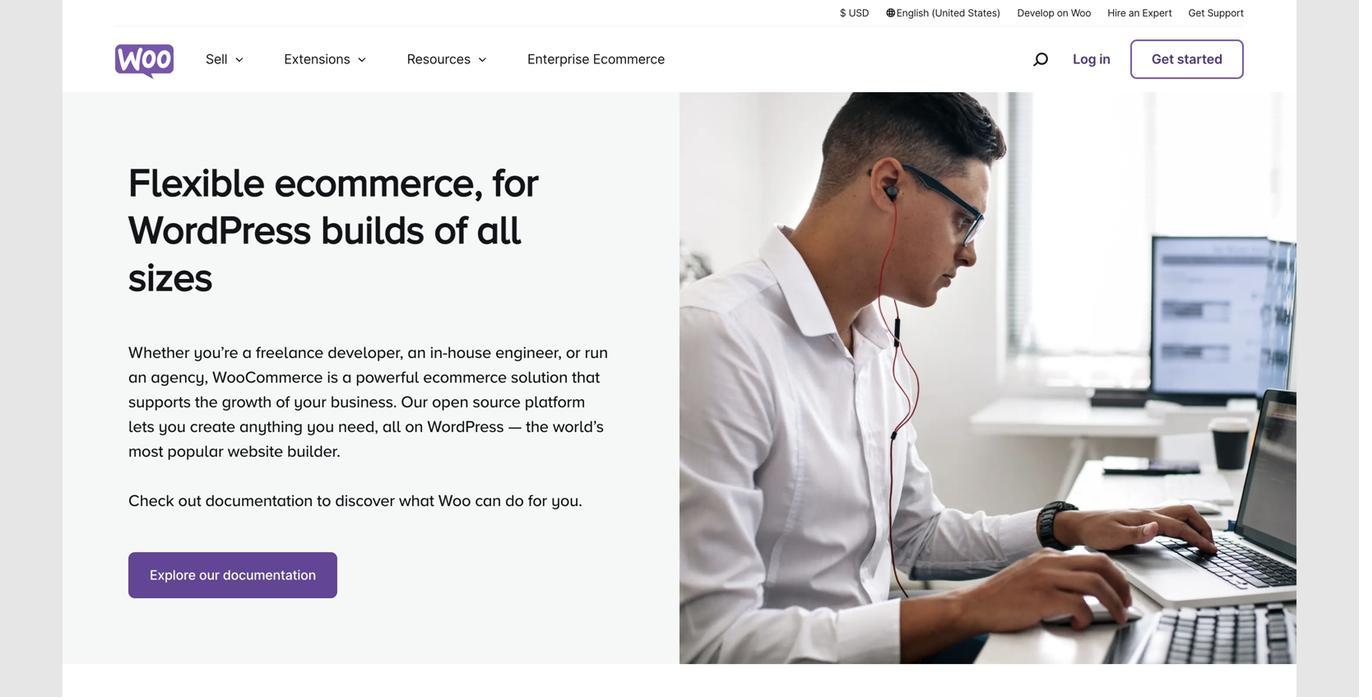 Task type: vqa. For each thing, say whether or not it's contained in the screenshot.
THE SELECT A COUNTRY *
no



Task type: locate. For each thing, give the bounding box(es) containing it.
of up anything
[[276, 392, 290, 411]]

world's
[[553, 417, 604, 435]]

get support
[[1189, 7, 1245, 19]]

your
[[294, 392, 327, 411]]

an
[[1129, 7, 1140, 19], [408, 343, 426, 361], [128, 367, 147, 386]]

0 vertical spatial documentation
[[205, 491, 313, 509]]

2 horizontal spatial an
[[1129, 7, 1140, 19]]

get for get support
[[1189, 7, 1205, 19]]

wordpress down open
[[428, 417, 504, 435]]

resources button
[[387, 26, 508, 92]]

0 horizontal spatial an
[[128, 367, 147, 386]]

1 vertical spatial get
[[1152, 51, 1175, 67]]

get
[[1189, 7, 1205, 19], [1152, 51, 1175, 67]]

0 horizontal spatial of
[[276, 392, 290, 411]]

woocommerce
[[213, 367, 323, 386]]

woo left the can
[[439, 491, 471, 509]]

you down supports
[[159, 417, 186, 435]]

woo left hire
[[1072, 7, 1092, 19]]

extensions button
[[265, 26, 387, 92]]

1 vertical spatial the
[[526, 417, 549, 435]]

wordpress
[[128, 207, 311, 251], [428, 417, 504, 435]]

an right hire
[[1129, 7, 1140, 19]]

on
[[1058, 7, 1069, 19], [405, 417, 423, 435]]

usd
[[849, 7, 870, 19]]

support
[[1208, 7, 1245, 19]]

0 vertical spatial wordpress
[[128, 207, 311, 251]]

1 vertical spatial woo
[[439, 491, 471, 509]]

woo
[[1072, 7, 1092, 19], [439, 491, 471, 509]]

$ usd
[[840, 7, 870, 19]]

on right develop
[[1058, 7, 1069, 19]]

get started
[[1152, 51, 1223, 67]]

agency,
[[151, 367, 208, 386]]

1 vertical spatial all
[[383, 417, 401, 435]]

0 horizontal spatial on
[[405, 417, 423, 435]]

whether you're a freelance developer, an in-house engineer, or run an agency, woocommerce is a powerful ecommerce solution that supports the growth of your business. our open source platform lets you create anything you need, all on wordpress — the world's most popular website builder.
[[128, 343, 608, 460]]

a right is
[[342, 367, 352, 386]]

1 horizontal spatial the
[[526, 417, 549, 435]]

0 horizontal spatial you
[[159, 417, 186, 435]]

explore
[[150, 567, 196, 583]]

sell button
[[186, 26, 265, 92]]

1 horizontal spatial an
[[408, 343, 426, 361]]

get inside 'service navigation menu' element
[[1152, 51, 1175, 67]]

get for get started
[[1152, 51, 1175, 67]]

ecommerce
[[593, 51, 665, 67]]

out
[[178, 491, 201, 509]]

0 vertical spatial for
[[493, 160, 539, 204]]

1 horizontal spatial woo
[[1072, 7, 1092, 19]]

of
[[434, 207, 467, 251], [276, 392, 290, 411]]

hire an expert link
[[1108, 6, 1173, 20]]

for
[[493, 160, 539, 204], [528, 491, 548, 509]]

most
[[128, 441, 163, 460]]

whether
[[128, 343, 190, 361]]

0 vertical spatial on
[[1058, 7, 1069, 19]]

1 you from the left
[[159, 417, 186, 435]]

0 horizontal spatial a
[[242, 343, 252, 361]]

get inside "link"
[[1189, 7, 1205, 19]]

on down our on the bottom left of page
[[405, 417, 423, 435]]

0 vertical spatial the
[[195, 392, 218, 411]]

english
[[897, 7, 930, 19]]

0 horizontal spatial get
[[1152, 51, 1175, 67]]

get left started
[[1152, 51, 1175, 67]]

search image
[[1028, 46, 1054, 72]]

1 horizontal spatial of
[[434, 207, 467, 251]]

1 horizontal spatial get
[[1189, 7, 1205, 19]]

documentation right our
[[223, 567, 316, 583]]

1 horizontal spatial wordpress
[[428, 417, 504, 435]]

log in link
[[1067, 41, 1118, 77]]

powerful
[[356, 367, 419, 386]]

0 vertical spatial an
[[1129, 7, 1140, 19]]

1 horizontal spatial on
[[1058, 7, 1069, 19]]

enterprise ecommerce link
[[508, 26, 685, 92]]

in
[[1100, 51, 1111, 67]]

you.
[[552, 491, 583, 509]]

an inside hire an expert link
[[1129, 7, 1140, 19]]

a
[[242, 343, 252, 361], [342, 367, 352, 386]]

1 horizontal spatial all
[[477, 207, 521, 251]]

ecommerce
[[423, 367, 507, 386]]

you up builder.
[[307, 417, 334, 435]]

the right —
[[526, 417, 549, 435]]

1 vertical spatial of
[[276, 392, 290, 411]]

our
[[199, 567, 220, 583]]

source
[[473, 392, 521, 411]]

0 vertical spatial of
[[434, 207, 467, 251]]

house
[[448, 343, 492, 361]]

developer,
[[328, 343, 404, 361]]

the
[[195, 392, 218, 411], [526, 417, 549, 435]]

you
[[159, 417, 186, 435], [307, 417, 334, 435]]

2 you from the left
[[307, 417, 334, 435]]

an down whether at the left of page
[[128, 367, 147, 386]]

or
[[566, 343, 581, 361]]

documentation down website
[[205, 491, 313, 509]]

get left support
[[1189, 7, 1205, 19]]

supports
[[128, 392, 191, 411]]

need,
[[338, 417, 379, 435]]

$ usd button
[[840, 6, 870, 20]]

an left in-
[[408, 343, 426, 361]]

is
[[327, 367, 338, 386]]

builder.
[[287, 441, 341, 460]]

states)
[[968, 7, 1001, 19]]

1 vertical spatial wordpress
[[428, 417, 504, 435]]

hire
[[1108, 7, 1127, 19]]

lets
[[128, 417, 154, 435]]

service navigation menu element
[[998, 33, 1245, 86]]

of right builds
[[434, 207, 467, 251]]

woocommerce image
[[115, 44, 174, 79]]

discover
[[335, 491, 395, 509]]

0 vertical spatial all
[[477, 207, 521, 251]]

0 horizontal spatial all
[[383, 417, 401, 435]]

all inside the whether you're a freelance developer, an in-house engineer, or run an agency, woocommerce is a powerful ecommerce solution that supports the growth of your business. our open source platform lets you create anything you need, all on wordpress — the world's most popular website builder.
[[383, 417, 401, 435]]

1 vertical spatial on
[[405, 417, 423, 435]]

wordpress down the flexible
[[128, 207, 311, 251]]

0 horizontal spatial woo
[[439, 491, 471, 509]]

1 horizontal spatial you
[[307, 417, 334, 435]]

enterprise
[[528, 51, 590, 67]]

(united
[[932, 7, 966, 19]]

flexible
[[128, 160, 265, 204]]

0 horizontal spatial wordpress
[[128, 207, 311, 251]]

the up the create
[[195, 392, 218, 411]]

hire an expert
[[1108, 7, 1173, 19]]

expert
[[1143, 7, 1173, 19]]

all
[[477, 207, 521, 251], [383, 417, 401, 435]]

1 horizontal spatial a
[[342, 367, 352, 386]]

1 vertical spatial documentation
[[223, 567, 316, 583]]

0 vertical spatial get
[[1189, 7, 1205, 19]]

a right you're
[[242, 343, 252, 361]]

documentation
[[205, 491, 313, 509], [223, 567, 316, 583]]

log in
[[1074, 51, 1111, 67]]



Task type: describe. For each thing, give the bounding box(es) containing it.
on inside the whether you're a freelance developer, an in-house engineer, or run an agency, woocommerce is a powerful ecommerce solution that supports the growth of your business. our open source platform lets you create anything you need, all on wordpress — the world's most popular website builder.
[[405, 417, 423, 435]]

get support link
[[1189, 6, 1245, 20]]

explore our documentation
[[150, 567, 316, 583]]

all inside flexible ecommerce, for wordpress builds of all sizes
[[477, 207, 521, 251]]

develop on woo link
[[1018, 6, 1092, 20]]

create
[[190, 417, 235, 435]]

documentation for our
[[223, 567, 316, 583]]

0 vertical spatial a
[[242, 343, 252, 361]]

of inside flexible ecommerce, for wordpress builds of all sizes
[[434, 207, 467, 251]]

popular
[[167, 441, 224, 460]]

check
[[128, 491, 174, 509]]

0 vertical spatial woo
[[1072, 7, 1092, 19]]

for inside flexible ecommerce, for wordpress builds of all sizes
[[493, 160, 539, 204]]

wordpress inside the whether you're a freelance developer, an in-house engineer, or run an agency, woocommerce is a powerful ecommerce solution that supports the growth of your business. our open source platform lets you create anything you need, all on wordpress — the world's most popular website builder.
[[428, 417, 504, 435]]

1 vertical spatial a
[[342, 367, 352, 386]]

website
[[228, 441, 283, 460]]

ecommerce,
[[274, 160, 483, 204]]

solution
[[511, 367, 568, 386]]

you're
[[194, 343, 238, 361]]

explore our documentation link
[[128, 552, 338, 598]]

develop
[[1018, 7, 1055, 19]]

1 vertical spatial for
[[528, 491, 548, 509]]

business.
[[331, 392, 397, 411]]

enterprise ecommerce
[[528, 51, 665, 67]]

documentation for out
[[205, 491, 313, 509]]

to
[[317, 491, 331, 509]]

1 vertical spatial an
[[408, 343, 426, 361]]

in-
[[430, 343, 448, 361]]

engineer,
[[496, 343, 562, 361]]

extensions
[[284, 51, 350, 67]]

our
[[401, 392, 428, 411]]

of inside the whether you're a freelance developer, an in-house engineer, or run an agency, woocommerce is a powerful ecommerce solution that supports the growth of your business. our open source platform lets you create anything you need, all on wordpress — the world's most popular website builder.
[[276, 392, 290, 411]]

sizes
[[128, 255, 213, 299]]

2 vertical spatial an
[[128, 367, 147, 386]]

wordpress inside flexible ecommerce, for wordpress builds of all sizes
[[128, 207, 311, 251]]

flexible ecommerce, for wordpress builds of all sizes
[[128, 160, 539, 299]]

0 horizontal spatial the
[[195, 392, 218, 411]]

builds
[[321, 207, 425, 251]]

open
[[432, 392, 469, 411]]

do
[[506, 491, 524, 509]]

—
[[508, 417, 522, 435]]

resources
[[407, 51, 471, 67]]

can
[[475, 491, 501, 509]]

english (united states) button
[[886, 6, 1002, 20]]

started
[[1178, 51, 1223, 67]]

freelance
[[256, 343, 324, 361]]

log
[[1074, 51, 1097, 67]]

run
[[585, 343, 608, 361]]

growth
[[222, 392, 272, 411]]

what
[[399, 491, 434, 509]]

get started link
[[1131, 40, 1245, 79]]

sell
[[206, 51, 228, 67]]

check out documentation to discover what woo can do for you.
[[128, 491, 583, 509]]

anything
[[240, 417, 303, 435]]

$
[[840, 7, 847, 19]]

english (united states)
[[897, 7, 1001, 19]]

that
[[572, 367, 600, 386]]

develop on woo
[[1018, 7, 1092, 19]]

platform
[[525, 392, 586, 411]]



